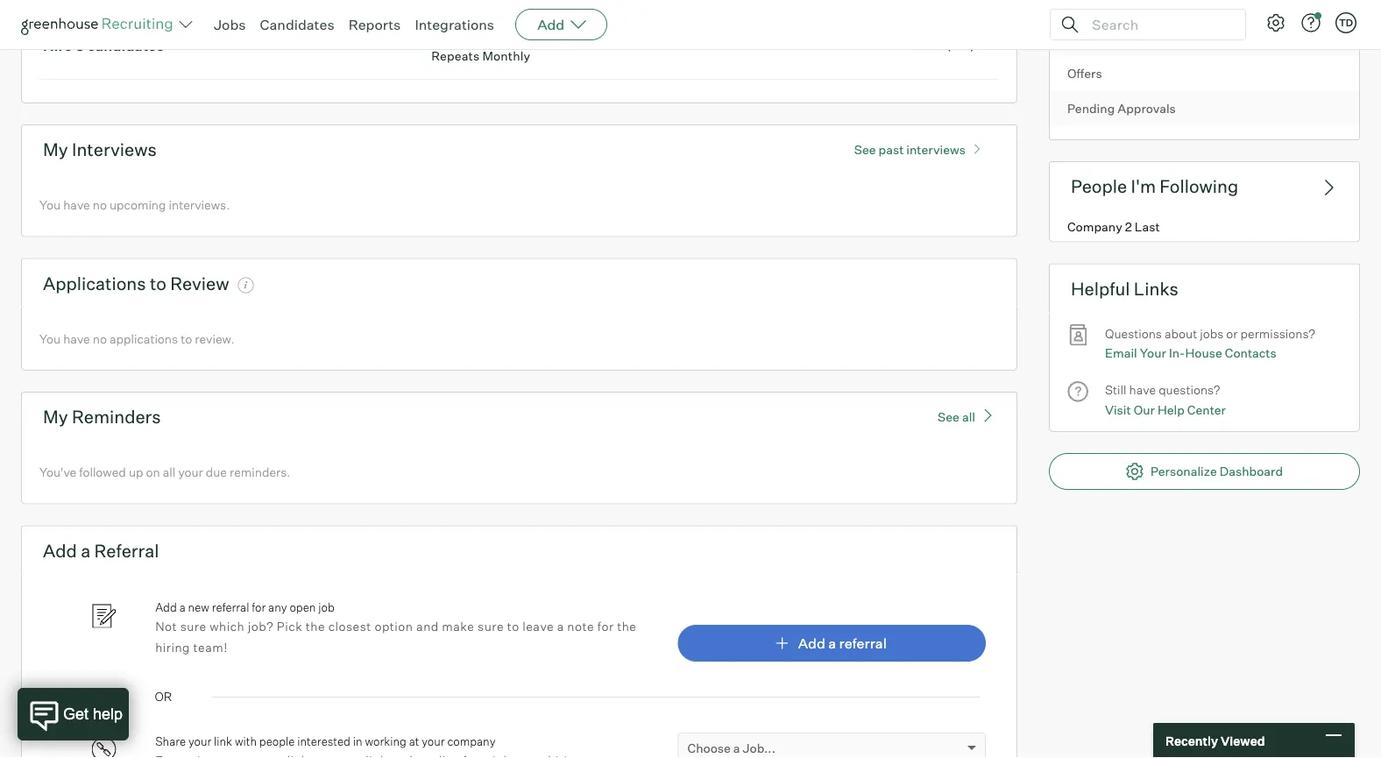 Task type: describe. For each thing, give the bounding box(es) containing it.
pending
[[1068, 101, 1116, 116]]

interviews
[[907, 142, 966, 157]]

helpful links
[[1072, 277, 1179, 299]]

people i'm following link
[[1050, 162, 1361, 211]]

reminders
[[72, 406, 161, 428]]

applications
[[43, 272, 146, 294]]

td
[[1340, 17, 1354, 28]]

a for choose a job...
[[734, 741, 741, 756]]

job?
[[248, 619, 274, 635]]

my for my interviews
[[43, 139, 68, 161]]

center
[[1188, 402, 1227, 418]]

1 horizontal spatial for
[[598, 619, 614, 635]]

upcoming
[[110, 197, 166, 213]]

approvals
[[1118, 101, 1177, 116]]

open
[[290, 601, 316, 615]]

applications to review
[[43, 272, 229, 294]]

company 2 last
[[1068, 219, 1161, 234]]

add a referral button
[[678, 625, 986, 662]]

of
[[923, 38, 934, 53]]

people i'm following
[[1072, 176, 1239, 197]]

with
[[235, 734, 257, 748]]

add a referral
[[43, 540, 159, 562]]

1 sure from the left
[[180, 619, 207, 635]]

and
[[417, 619, 439, 635]]

hire
[[43, 37, 73, 55]]

interviews.
[[169, 197, 230, 213]]

job
[[319, 601, 335, 615]]

see all
[[938, 409, 976, 425]]

review.
[[195, 331, 235, 347]]

share your link with people interested in working at your company
[[155, 734, 496, 748]]

add for add a new referral for any open job not sure which job? pick the closest option and make sure to leave a note for the hiring team!
[[155, 601, 177, 615]]

links
[[1135, 277, 1179, 299]]

monthly
[[483, 48, 531, 64]]

see past interviews link
[[846, 134, 996, 157]]

add button
[[516, 9, 608, 40]]

past
[[879, 142, 904, 157]]

hire 3 candidates
[[43, 37, 164, 55]]

permissions?
[[1241, 326, 1316, 341]]

or
[[155, 689, 172, 705]]

review
[[170, 272, 229, 294]]

job...
[[743, 741, 776, 756]]

add a referral
[[799, 635, 887, 652]]

working
[[365, 734, 407, 748]]

td button
[[1336, 12, 1357, 33]]

visit
[[1106, 402, 1132, 418]]

recently viewed
[[1166, 733, 1266, 749]]

choose a job...
[[688, 741, 776, 756]]

reports link
[[349, 16, 401, 33]]

your
[[1141, 345, 1167, 361]]

company 2 last link
[[1051, 211, 1360, 242]]

people
[[259, 734, 295, 748]]

take home tests to grade link
[[1051, 22, 1360, 56]]

house
[[1186, 345, 1223, 361]]

add for add
[[538, 16, 565, 33]]

your right at
[[422, 734, 445, 748]]

pending approvals link
[[1051, 91, 1360, 126]]

viewed
[[1221, 733, 1266, 749]]

0 horizontal spatial 3
[[76, 37, 84, 55]]

have for applications
[[63, 331, 90, 347]]

to right tests
[[1170, 31, 1181, 47]]

add a referral link
[[678, 625, 986, 662]]

questions
[[1106, 326, 1163, 341]]

take
[[1068, 31, 1096, 47]]

home
[[1098, 31, 1133, 47]]

have for upcoming
[[63, 197, 90, 213]]

reminders.
[[230, 465, 291, 480]]

jobs
[[1201, 326, 1224, 341]]

grade
[[1184, 31, 1219, 47]]

my reminders
[[43, 406, 161, 428]]

email your in-house contacts link
[[1106, 344, 1277, 363]]

candidates
[[88, 37, 164, 55]]

dashboard
[[1220, 464, 1284, 479]]

i'm
[[1132, 176, 1157, 197]]

take home tests to grade
[[1068, 31, 1219, 47]]

about
[[1165, 326, 1198, 341]]

pick
[[277, 619, 303, 635]]

visit our help center link
[[1106, 400, 1227, 420]]

note
[[568, 619, 595, 635]]

following
[[1160, 176, 1239, 197]]

referral inside button
[[840, 635, 887, 652]]

due
[[206, 465, 227, 480]]

share
[[155, 734, 186, 748]]

you for you have no applications to review.
[[39, 331, 61, 347]]



Task type: locate. For each thing, give the bounding box(es) containing it.
still
[[1106, 383, 1127, 398]]

to
[[1170, 31, 1181, 47], [150, 272, 167, 294], [181, 331, 192, 347], [507, 619, 520, 635]]

for right note
[[598, 619, 614, 635]]

you down my interviews
[[39, 197, 61, 213]]

your left due
[[178, 465, 203, 480]]

1 vertical spatial all
[[163, 465, 176, 480]]

personalize
[[1151, 464, 1218, 479]]

3 right "of"
[[937, 38, 944, 53]]

at
[[409, 734, 419, 748]]

no for upcoming
[[93, 197, 107, 213]]

a for add a referral
[[829, 635, 837, 652]]

up
[[129, 465, 143, 480]]

0 vertical spatial you
[[39, 197, 61, 213]]

team!
[[193, 640, 228, 655]]

0 horizontal spatial the
[[306, 619, 325, 635]]

0 horizontal spatial sure
[[180, 619, 207, 635]]

closest
[[329, 619, 372, 635]]

not
[[155, 619, 177, 635]]

the right note
[[617, 619, 637, 635]]

you for you have no upcoming interviews.
[[39, 197, 61, 213]]

no left applications
[[93, 331, 107, 347]]

1 you from the top
[[39, 197, 61, 213]]

helpful
[[1072, 277, 1131, 299]]

the down job
[[306, 619, 325, 635]]

your left link
[[188, 734, 212, 748]]

2 the from the left
[[617, 619, 637, 635]]

0 horizontal spatial referral
[[212, 601, 249, 615]]

interviews
[[72, 139, 157, 161]]

applications
[[110, 331, 178, 347]]

see past interviews
[[855, 142, 966, 157]]

0 horizontal spatial all
[[163, 465, 176, 480]]

2 sure from the left
[[478, 619, 504, 635]]

0 horizontal spatial see
[[855, 142, 876, 157]]

my left interviews
[[43, 139, 68, 161]]

a inside button
[[829, 635, 837, 652]]

1 vertical spatial you
[[39, 331, 61, 347]]

make
[[442, 619, 475, 635]]

email
[[1106, 345, 1138, 361]]

you have no applications to review.
[[39, 331, 235, 347]]

contacts
[[1226, 345, 1277, 361]]

leave
[[523, 619, 554, 635]]

company
[[448, 734, 496, 748]]

have down my interviews
[[63, 197, 90, 213]]

to left review.
[[181, 331, 192, 347]]

have
[[63, 197, 90, 213], [63, 331, 90, 347], [1130, 383, 1157, 398]]

option
[[375, 619, 413, 635]]

add inside add a new referral for any open job not sure which job? pick the closest option and make sure to leave a note for the hiring team!
[[155, 601, 177, 615]]

3 right hire
[[76, 37, 84, 55]]

(0%)
[[947, 38, 976, 53]]

choose
[[688, 741, 731, 756]]

1 no from the top
[[93, 197, 107, 213]]

1 horizontal spatial 3
[[937, 38, 944, 53]]

integrations link
[[415, 16, 495, 33]]

1 my from the top
[[43, 139, 68, 161]]

jobs link
[[214, 16, 246, 33]]

add for add a referral
[[799, 635, 826, 652]]

all
[[963, 409, 976, 425], [163, 465, 176, 480]]

any
[[268, 601, 287, 615]]

in
[[353, 734, 363, 748]]

28
[[432, 28, 449, 46]]

left
[[487, 28, 509, 46]]

you down applications
[[39, 331, 61, 347]]

or
[[1227, 326, 1239, 341]]

add for add a referral
[[43, 540, 77, 562]]

1 vertical spatial have
[[63, 331, 90, 347]]

see all link
[[938, 407, 996, 425]]

to inside add a new referral for any open job not sure which job? pick the closest option and make sure to leave a note for the hiring team!
[[507, 619, 520, 635]]

1 horizontal spatial all
[[963, 409, 976, 425]]

0
[[911, 38, 920, 53]]

0 of 3 (0%)
[[911, 38, 976, 53]]

to left leave
[[507, 619, 520, 635]]

have down applications
[[63, 331, 90, 347]]

td button
[[1333, 9, 1361, 37]]

1 horizontal spatial see
[[938, 409, 960, 425]]

3
[[76, 37, 84, 55], [937, 38, 944, 53]]

see for my interviews
[[855, 142, 876, 157]]

have for visit
[[1130, 383, 1157, 398]]

new
[[188, 601, 209, 615]]

followed
[[79, 465, 126, 480]]

on
[[146, 465, 160, 480]]

1 vertical spatial no
[[93, 331, 107, 347]]

add a new referral for any open job not sure which job? pick the closest option and make sure to leave a note for the hiring team!
[[155, 601, 637, 655]]

1 horizontal spatial sure
[[478, 619, 504, 635]]

0 vertical spatial all
[[963, 409, 976, 425]]

sure down new
[[180, 619, 207, 635]]

reports
[[349, 16, 401, 33]]

1 vertical spatial see
[[938, 409, 960, 425]]

28 days left repeats monthly
[[432, 28, 531, 64]]

2 vertical spatial have
[[1130, 383, 1157, 398]]

company
[[1068, 219, 1123, 234]]

add inside button
[[799, 635, 826, 652]]

2 my from the top
[[43, 406, 68, 428]]

candidates
[[260, 16, 335, 33]]

offers
[[1068, 66, 1103, 81]]

0 vertical spatial referral
[[212, 601, 249, 615]]

add inside popup button
[[538, 16, 565, 33]]

2 you from the top
[[39, 331, 61, 347]]

0 vertical spatial for
[[252, 601, 266, 615]]

0 horizontal spatial for
[[252, 601, 266, 615]]

offers link
[[1051, 56, 1360, 91]]

see for my reminders
[[938, 409, 960, 425]]

0 vertical spatial no
[[93, 197, 107, 213]]

questions about jobs or permissions? email your in-house contacts
[[1106, 326, 1316, 361]]

0 vertical spatial my
[[43, 139, 68, 161]]

1 the from the left
[[306, 619, 325, 635]]

your
[[178, 465, 203, 480], [188, 734, 212, 748], [422, 734, 445, 748]]

no left upcoming
[[93, 197, 107, 213]]

Search text field
[[1088, 12, 1230, 37]]

1 vertical spatial referral
[[840, 635, 887, 652]]

for left any
[[252, 601, 266, 615]]

days
[[452, 28, 484, 46]]

jobs
[[214, 16, 246, 33]]

you
[[39, 197, 61, 213], [39, 331, 61, 347]]

a for add a referral
[[81, 540, 90, 562]]

1 horizontal spatial referral
[[840, 635, 887, 652]]

recently
[[1166, 733, 1219, 749]]

my interviews
[[43, 139, 157, 161]]

1 vertical spatial my
[[43, 406, 68, 428]]

no for applications
[[93, 331, 107, 347]]

have inside still have questions? visit our help center
[[1130, 383, 1157, 398]]

1 horizontal spatial the
[[617, 619, 637, 635]]

hiring
[[155, 640, 190, 655]]

you've followed up on all your due reminders.
[[39, 465, 291, 480]]

configure image
[[1266, 12, 1287, 33]]

my for my reminders
[[43, 406, 68, 428]]

all inside see all link
[[963, 409, 976, 425]]

greenhouse recruiting image
[[21, 14, 179, 35]]

in-
[[1170, 345, 1186, 361]]

help
[[1158, 402, 1185, 418]]

2
[[1126, 219, 1133, 234]]

my up you've
[[43, 406, 68, 428]]

link
[[214, 734, 232, 748]]

sure
[[180, 619, 207, 635], [478, 619, 504, 635]]

questions?
[[1159, 383, 1221, 398]]

2 no from the top
[[93, 331, 107, 347]]

candidates link
[[260, 16, 335, 33]]

pending approvals
[[1068, 101, 1177, 116]]

my
[[43, 139, 68, 161], [43, 406, 68, 428]]

to left review
[[150, 272, 167, 294]]

personalize dashboard link
[[1050, 453, 1361, 490]]

a for add a new referral for any open job not sure which job? pick the closest option and make sure to leave a note for the hiring team!
[[180, 601, 186, 615]]

have up our
[[1130, 383, 1157, 398]]

0 vertical spatial have
[[63, 197, 90, 213]]

last
[[1135, 219, 1161, 234]]

people
[[1072, 176, 1128, 197]]

1 vertical spatial for
[[598, 619, 614, 635]]

which
[[210, 619, 245, 635]]

referral inside add a new referral for any open job not sure which job? pick the closest option and make sure to leave a note for the hiring team!
[[212, 601, 249, 615]]

0 vertical spatial see
[[855, 142, 876, 157]]

sure right make
[[478, 619, 504, 635]]



Task type: vqa. For each thing, say whether or not it's contained in the screenshot.
28 days left repeats monthly
yes



